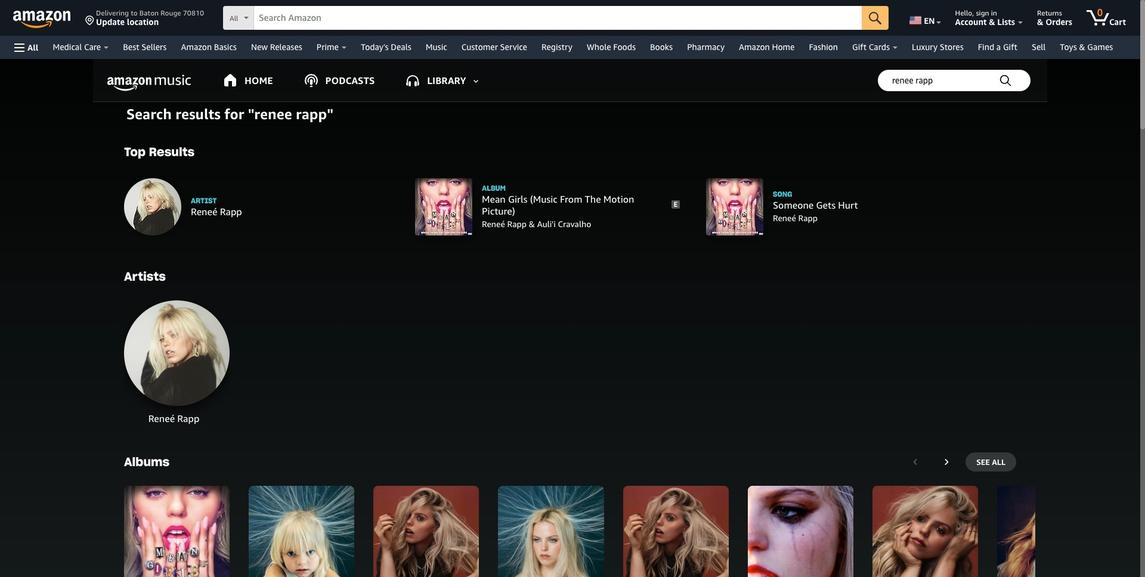 Task type: vqa. For each thing, say whether or not it's contained in the screenshot.
search field
yes



Task type: describe. For each thing, give the bounding box(es) containing it.
2 section from the top
[[93, 265, 1047, 429]]

1 section from the top
[[93, 140, 1047, 243]]

none submit inside navigation navigation
[[862, 6, 889, 30]]

navigation navigation
[[0, 0, 1140, 59]]

Search Amazon text field
[[254, 7, 862, 29]]



Task type: locate. For each thing, give the bounding box(es) containing it.
2 vertical spatial section
[[93, 450, 1047, 577]]

1 vertical spatial section
[[93, 265, 1047, 429]]

amazon music image
[[107, 75, 191, 91]]

None submit
[[862, 6, 889, 30]]

None search field
[[223, 6, 889, 31]]

Search search field
[[878, 69, 1031, 91]]

amazon image
[[13, 11, 71, 29]]

3 section from the top
[[93, 450, 1047, 577]]

section
[[93, 140, 1047, 243], [93, 265, 1047, 429], [93, 450, 1047, 577]]

0 vertical spatial section
[[93, 140, 1047, 243]]

none search field inside navigation navigation
[[223, 6, 889, 31]]



